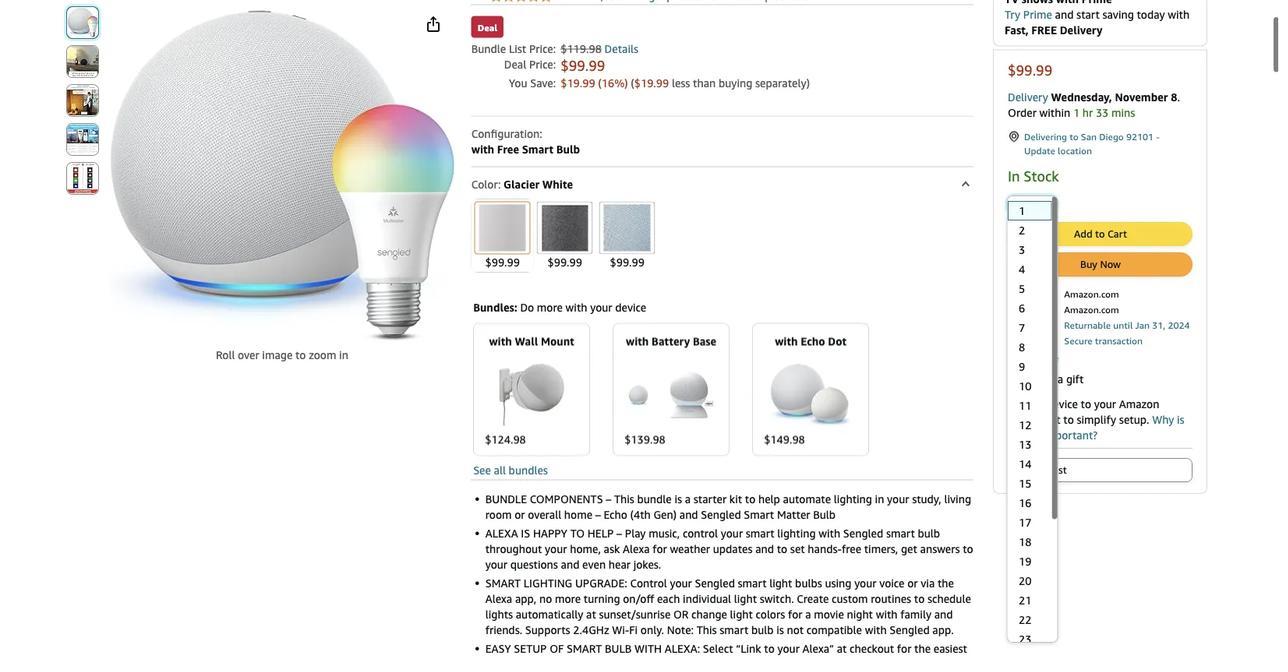 Task type: vqa. For each thing, say whether or not it's contained in the screenshot.
starter
yes



Task type: describe. For each thing, give the bounding box(es) containing it.
16
[[1019, 497, 1032, 510]]

bundles:
[[473, 301, 518, 314]]

to left cart
[[1096, 228, 1105, 240]]

twilight blue image
[[604, 205, 651, 252]]

with left dot
[[775, 335, 798, 348]]

your down throughout
[[486, 558, 508, 571]]

0 vertical spatial the
[[938, 577, 954, 590]]

1 horizontal spatial smart
[[567, 642, 602, 655]]

included
[[1136, 351, 1172, 362]]

1 horizontal spatial at
[[837, 642, 847, 655]]

18
[[1019, 536, 1032, 549]]

0 horizontal spatial for
[[653, 543, 667, 555]]

cart
[[1108, 228, 1127, 240]]

your up 'custom'
[[855, 577, 877, 590]]

0 horizontal spatial device
[[615, 301, 647, 314]]

see
[[473, 464, 491, 477]]

with left wall
[[489, 335, 512, 348]]

and up app.
[[935, 608, 953, 621]]

to inside delivering to san diego 92101 - update location
[[1070, 131, 1079, 142]]

account
[[1022, 413, 1061, 426]]

alexa
[[486, 527, 518, 540]]

1 horizontal spatial 8
[[1171, 90, 1178, 103]]

latest
[[836, 658, 864, 660]]

bundle
[[486, 493, 527, 505]]

to left zoom
[[296, 349, 306, 362]]

0 horizontal spatial delivery
[[1008, 90, 1049, 103]]

Add to Cart submit
[[1009, 223, 1192, 245]]

product image image for $139.98
[[629, 371, 714, 419]]

just
[[908, 658, 926, 660]]

31,
[[1153, 320, 1166, 331]]

roll over image to zoom in
[[216, 349, 348, 362]]

secure
[[1065, 336, 1093, 346]]

deal inside 'bundle list price: $119.98 details deal price: $99.99 you save: $19.99 (16%) ( $19.99 less than buying separately )'
[[504, 58, 527, 71]]

bulb inside 'bundle components – this bundle is a starter kit to help automate lighting in your study, living room or overall home – echo (4th gen) and sengled smart matter bulb alexa is happy to help – play music, control your smart lighting with sengled smart bulb throughout your home, ask alexa for weather updates and to set hands-free timers, get answers to your questions and even hear jokes. smart lighting upgrade: control your sengled smart light bulbs using your voice or via the alexa app, no more turning on/off each individual light switch. create custom routines to schedule lights automatically at sunset/sunrise or change light colors for a movie night with family and friends. supports 2.4ghz wi-fi only. note: this smart bulb is not compatible with sengled app. easy setup of smart bulb with alexa: select "link to your alexa" at checkout for the easiest setup experience. make sure you setup and update your echo device to latest version, just sa'
[[813, 508, 836, 521]]

15
[[1019, 477, 1032, 490]]

device inside 'bundle components – this bundle is a starter kit to help automate lighting in your study, living room or overall home – echo (4th gen) and sengled smart matter bulb alexa is happy to help – play music, control your smart lighting with sengled smart bulb throughout your home, ask alexa for weather updates and to set hands-free timers, get answers to your questions and even hear jokes. smart lighting upgrade: control your sengled smart light bulbs using your voice or via the alexa app, no more turning on/off each individual light switch. create custom routines to schedule lights automatically at sunset/sunrise or change light colors for a movie night with family and friends. supports 2.4ghz wi-fi only. note: this smart bulb is not compatible with sengled app. easy setup of smart bulb with alexa: select "link to your alexa" at checkout for the easiest setup experience. make sure you setup and update your echo device to latest version, just sa'
[[789, 658, 820, 660]]

and down home,
[[561, 558, 580, 571]]

less
[[672, 76, 690, 89]]

4
[[1019, 263, 1026, 276]]

1 vertical spatial the
[[915, 642, 931, 655]]

0 vertical spatial light
[[770, 577, 793, 590]]

14 link
[[1008, 454, 1052, 474]]

sure
[[603, 658, 624, 660]]

bulb inside configuration: with free smart bulb
[[557, 143, 580, 156]]

free
[[1032, 23, 1057, 36]]

delivery inside try prime and start saving today with fast, free delivery
[[1060, 23, 1103, 36]]

important?
[[1043, 429, 1098, 442]]

jokes.
[[634, 558, 662, 571]]

see all bundles
[[473, 464, 548, 477]]

0 vertical spatial echo
[[801, 335, 826, 348]]

your left study,
[[887, 493, 910, 505]]

to up simplify
[[1081, 398, 1092, 411]]

1 setup from the left
[[486, 658, 513, 660]]

with down routines
[[876, 608, 898, 621]]

hear
[[609, 558, 631, 571]]

to left set
[[777, 543, 788, 555]]

returnable until jan 31, 2024
[[1065, 320, 1190, 331]]

add to list link
[[1009, 459, 1192, 482]]

18 link
[[1008, 532, 1052, 552]]

1 horizontal spatial alexa
[[623, 543, 650, 555]]

with inside configuration: with free smart bulb
[[472, 143, 494, 156]]

is left not
[[777, 624, 784, 636]]

study,
[[912, 493, 942, 505]]

2 amazon.com from the top
[[1065, 304, 1120, 315]]

play
[[625, 527, 646, 540]]

Buy Now submit
[[1009, 253, 1192, 276]]

via
[[921, 577, 935, 590]]

and up control
[[680, 508, 698, 521]]

of
[[550, 642, 564, 655]]

in inside 'bundle components – this bundle is a starter kit to help automate lighting in your study, living room or overall home – echo (4th gen) and sengled smart matter bulb alexa is happy to help – play music, control your smart lighting with sengled smart bulb throughout your home, ask alexa for weather updates and to set hands-free timers, get answers to your questions and even hear jokes. smart lighting upgrade: control your sengled smart light bulbs using your voice or via the alexa app, no more turning on/off each individual light switch. create custom routines to schedule lights automatically at sunset/sunrise or change light colors for a movie night with family and friends. supports 2.4ghz wi-fi only. note: this smart bulb is not compatible with sengled app. easy setup of smart bulb with alexa: select "link to your alexa" at checkout for the easiest setup experience. make sure you setup and update your echo device to latest version, just sa'
[[875, 493, 885, 505]]

is left gift
[[1048, 373, 1055, 386]]

automate
[[783, 493, 831, 505]]

to right "link at the bottom right of page
[[764, 642, 775, 655]]

to right kit at the right
[[745, 493, 756, 505]]

23
[[1019, 633, 1032, 646]]

night
[[847, 608, 873, 621]]

change
[[692, 608, 727, 621]]

sengled up free
[[844, 527, 884, 540]]

to down alexa"
[[823, 658, 834, 660]]

free
[[497, 143, 519, 156]]

base
[[693, 335, 717, 348]]

$99.99 for glacier white image
[[485, 256, 520, 269]]

in stock
[[1008, 168, 1059, 185]]

buy now
[[1081, 258, 1121, 270]]

to up important?
[[1064, 413, 1074, 426]]

get
[[901, 543, 918, 555]]

is
[[521, 527, 530, 540]]

22
[[1019, 614, 1032, 627]]

roll
[[216, 349, 235, 362]]

your right do
[[590, 301, 613, 314]]

bundle list price: $119.98 details deal price: $99.99 you save: $19.99 (16%) ( $19.99 less than buying separately )
[[472, 42, 810, 89]]

family
[[901, 608, 932, 621]]

until
[[1114, 320, 1133, 331]]

free
[[842, 543, 862, 555]]

0 horizontal spatial alexa
[[486, 592, 512, 605]]

each
[[657, 592, 680, 605]]

updates
[[713, 543, 753, 555]]

to inside radio
[[1039, 464, 1048, 476]]

home
[[564, 508, 593, 521]]

2024
[[1168, 320, 1190, 331]]

checkout
[[850, 642, 895, 655]]

not
[[787, 624, 804, 636]]

with
[[635, 642, 662, 655]]

custom
[[832, 592, 868, 605]]

6
[[1019, 302, 1026, 315]]

2 vertical spatial echo
[[762, 658, 786, 660]]

make
[[574, 658, 601, 660]]

is inside why is this important?
[[1177, 413, 1185, 426]]

update
[[1025, 145, 1056, 156]]

0 horizontal spatial lighting
[[778, 527, 816, 540]]

easy
[[486, 642, 511, 655]]

color:
[[472, 178, 501, 191]]

location
[[1058, 145, 1092, 156]]

start
[[1077, 8, 1100, 21]]

to up family
[[915, 592, 925, 605]]

list box containing 1
[[1007, 201, 1052, 660]]

add for add to list
[[1018, 464, 1036, 476]]

smart up updates
[[746, 527, 775, 540]]

0 horizontal spatial bulb
[[752, 624, 774, 636]]

to right the answers
[[963, 543, 974, 555]]

with inside try prime and start saving today with fast, free delivery
[[1168, 8, 1190, 21]]

-
[[1157, 131, 1160, 142]]

configuration:
[[472, 127, 543, 140]]

2 horizontal spatial –
[[617, 527, 622, 540]]

$99.99 submit for twilight blue "image"
[[596, 199, 659, 273]]

your down happy
[[545, 543, 567, 555]]

this is a gift
[[1025, 373, 1084, 386]]

smart up "link at the bottom right of page
[[720, 624, 749, 636]]

0 horizontal spatial or
[[515, 508, 525, 521]]

1 option
[[1007, 201, 1052, 220]]

starter
[[694, 493, 727, 505]]

and right updates
[[756, 543, 774, 555]]

than
[[693, 76, 716, 89]]

device inside link device to your amazon account   to simplify setup.
[[1047, 398, 1078, 411]]

smart inside configuration: with free smart bulb
[[522, 143, 554, 156]]

battery
[[652, 335, 690, 348]]

0 horizontal spatial –
[[596, 508, 601, 521]]

questions
[[511, 558, 558, 571]]

echo (4th gen)| glacier white with free sengled smart color bulb image
[[110, 10, 454, 341]]

sengled down family
[[890, 624, 930, 636]]

11
[[1019, 399, 1032, 412]]

0 vertical spatial –
[[606, 493, 612, 505]]

13
[[1019, 438, 1032, 451]]

5 link
[[1008, 279, 1052, 298]]

33
[[1096, 106, 1109, 119]]

and inside try prime and start saving today with fast, free delivery
[[1055, 8, 1074, 21]]

or
[[674, 608, 689, 621]]

bundle
[[637, 493, 672, 505]]

0 vertical spatial a
[[1058, 373, 1064, 386]]

glacier
[[504, 178, 540, 191]]

your up updates
[[721, 527, 743, 540]]

ask
[[604, 543, 620, 555]]

colors
[[756, 608, 785, 621]]

only.
[[641, 624, 664, 636]]

add to list
[[1018, 464, 1067, 476]]

product image image for $124.98
[[499, 364, 565, 426]]

wednesday,
[[1052, 90, 1113, 103]]

0 horizontal spatial in
[[339, 349, 348, 362]]

$139.98
[[625, 433, 666, 446]]

$149.98
[[764, 433, 805, 446]]

1 amazon.com from the top
[[1065, 289, 1120, 300]]

1 vertical spatial this
[[614, 493, 635, 505]]

your inside link device to your amazon account   to simplify setup.
[[1095, 398, 1117, 411]]



Task type: locate. For each thing, give the bounding box(es) containing it.
$99.99 submit
[[472, 199, 534, 273], [534, 199, 596, 273], [596, 199, 659, 273]]

do
[[520, 301, 534, 314]]

music,
[[649, 527, 680, 540]]

bulb
[[605, 642, 632, 655]]

1 horizontal spatial this
[[697, 624, 717, 636]]

1 vertical spatial lighting
[[778, 527, 816, 540]]

turning
[[584, 592, 620, 605]]

$124.98
[[485, 433, 526, 446]]

1 horizontal spatial device
[[789, 658, 820, 660]]

weather
[[670, 543, 710, 555]]

1 vertical spatial amazon.com
[[1065, 304, 1120, 315]]

1 horizontal spatial list
[[1051, 464, 1067, 476]]

see all bundles link
[[473, 464, 548, 477]]

8
[[1171, 90, 1178, 103], [1019, 341, 1026, 354]]

0 horizontal spatial smart
[[486, 577, 521, 590]]

product image image
[[499, 364, 565, 426], [771, 364, 852, 426], [629, 371, 714, 419]]

0 vertical spatial at
[[586, 608, 596, 621]]

schedule
[[928, 592, 971, 605]]

0 horizontal spatial product image image
[[499, 364, 565, 426]]

smart right free
[[522, 143, 554, 156]]

22 link
[[1008, 610, 1052, 630]]

dot
[[828, 335, 847, 348]]

zoom
[[309, 349, 336, 362]]

with right the today
[[1168, 8, 1190, 21]]

0 vertical spatial more
[[537, 301, 563, 314]]

set
[[791, 543, 805, 555]]

dropdown image
[[1045, 201, 1052, 207]]

bulb down the colors
[[752, 624, 774, 636]]

1 horizontal spatial $19.99
[[635, 76, 669, 89]]

smart up make at the left bottom of page
[[567, 642, 602, 655]]

charcoal image
[[542, 205, 589, 252]]

1 vertical spatial add
[[1018, 464, 1036, 476]]

2 vertical spatial –
[[617, 527, 622, 540]]

2 $99.99 submit from the left
[[534, 199, 596, 273]]

details
[[605, 42, 639, 55]]

this down change
[[697, 624, 717, 636]]

None checkbox
[[1011, 399, 1021, 409]]

1 vertical spatial delivery
[[1008, 90, 1049, 103]]

2 horizontal spatial a
[[1058, 373, 1064, 386]]

$99.99 for twilight blue "image"
[[610, 256, 645, 269]]

product image image for $149.98
[[771, 364, 852, 426]]

1 for 1 hr 33 mins
[[1074, 106, 1080, 119]]

0 horizontal spatial the
[[915, 642, 931, 655]]

$99.99 down twilight blue "image"
[[610, 256, 645, 269]]

1 horizontal spatial deal
[[504, 58, 527, 71]]

in left study,
[[875, 493, 885, 505]]

1 horizontal spatial setup
[[648, 658, 675, 660]]

throughout
[[486, 543, 542, 555]]

november
[[1115, 90, 1168, 103]]

2 vertical spatial a
[[806, 608, 811, 621]]

19
[[1019, 555, 1032, 568]]

smart up the app,
[[486, 577, 521, 590]]

and left start
[[1055, 8, 1074, 21]]

buying
[[719, 76, 753, 89]]

0 horizontal spatial deal
[[478, 22, 498, 33]]

$19.99 left less
[[635, 76, 669, 89]]

1 horizontal spatial echo
[[762, 658, 786, 660]]

app.
[[933, 624, 954, 636]]

why
[[1153, 413, 1175, 426]]

add for add to cart
[[1075, 228, 1093, 240]]

.
[[1178, 90, 1180, 103]]

2 horizontal spatial product image image
[[771, 364, 852, 426]]

1 price: from the top
[[529, 42, 556, 55]]

$99.99 submit for charcoal image
[[534, 199, 596, 273]]

a left gift
[[1058, 373, 1064, 386]]

0 horizontal spatial this
[[614, 493, 635, 505]]

add
[[1075, 228, 1093, 240], [1018, 464, 1036, 476]]

1 vertical spatial bulb
[[752, 624, 774, 636]]

0 vertical spatial deal
[[478, 22, 498, 33]]

note:
[[667, 624, 694, 636]]

to up 'location'
[[1070, 131, 1079, 142]]

echo left dot
[[801, 335, 826, 348]]

1 left hr on the right of the page
[[1074, 106, 1080, 119]]

product image image up '$124.98'
[[499, 364, 565, 426]]

1 horizontal spatial product image image
[[629, 371, 714, 419]]

5
[[1019, 282, 1026, 295]]

smart inside 'bundle components – this bundle is a starter kit to help automate lighting in your study, living room or overall home – echo (4th gen) and sengled smart matter bulb alexa is happy to help – play music, control your smart lighting with sengled smart bulb throughout your home, ask alexa for weather updates and to set hands-free timers, get answers to your questions and even hear jokes. smart lighting upgrade: control your sengled smart light bulbs using your voice or via the alexa app, no more turning on/off each individual light switch. create custom routines to schedule lights automatically at sunset/sunrise or change light colors for a movie night with family and friends. supports 2.4ghz wi-fi only. note: this smart bulb is not compatible with sengled app. easy setup of smart bulb with alexa: select "link to your alexa" at checkout for the easiest setup experience. make sure you setup and update your echo device to latest version, just sa'
[[744, 508, 774, 521]]

0 vertical spatial device
[[615, 301, 647, 314]]

$99.99 submit down color:
[[472, 199, 534, 273]]

(4th
[[630, 508, 651, 521]]

1 vertical spatial –
[[596, 508, 601, 521]]

0 vertical spatial alexa
[[623, 543, 650, 555]]

0 vertical spatial delivery
[[1060, 23, 1103, 36]]

alexa up lights
[[486, 592, 512, 605]]

1 vertical spatial echo
[[604, 508, 628, 521]]

1 vertical spatial device
[[1047, 398, 1078, 411]]

0 vertical spatial in
[[339, 349, 348, 362]]

create
[[797, 592, 829, 605]]

$99.99 submit for glacier white image
[[472, 199, 534, 273]]

selected color is glacier white. tap to collapse. element
[[472, 167, 974, 199]]

amazon.com
[[1065, 289, 1120, 300], [1065, 304, 1120, 315]]

list inside 'bundle list price: $119.98 details deal price: $99.99 you save: $19.99 (16%) ( $19.99 less than buying separately )'
[[509, 42, 527, 55]]

21 link
[[1008, 591, 1052, 610]]

setup down with
[[648, 658, 675, 660]]

$99.99 inside 'bundle list price: $119.98 details deal price: $99.99 you save: $19.99 (16%) ( $19.99 less than buying separately )'
[[561, 57, 605, 74]]

1 $19.99 from the left
[[561, 76, 596, 89]]

sunset/sunrise
[[599, 608, 671, 621]]

today
[[1137, 8, 1165, 21]]

echo up help
[[604, 508, 628, 521]]

device down alexa"
[[789, 658, 820, 660]]

1
[[1074, 106, 1080, 119], [1036, 199, 1041, 209], [1019, 205, 1026, 217]]

app,
[[515, 592, 537, 605]]

2 horizontal spatial this
[[1025, 373, 1045, 386]]

1 vertical spatial light
[[734, 592, 757, 605]]

happy
[[533, 527, 568, 540]]

2 vertical spatial for
[[897, 642, 912, 655]]

compatible
[[807, 624, 862, 636]]

smart down the help
[[744, 508, 774, 521]]

bulb
[[918, 527, 940, 540], [752, 624, 774, 636]]

$99.99
[[561, 57, 605, 74], [1008, 62, 1053, 79], [485, 256, 520, 269], [548, 256, 582, 269], [610, 256, 645, 269]]

to right 14
[[1039, 464, 1048, 476]]

1 horizontal spatial smart
[[744, 508, 774, 521]]

add up buy
[[1075, 228, 1093, 240]]

or up is
[[515, 508, 525, 521]]

0 horizontal spatial smart
[[522, 143, 554, 156]]

2 vertical spatial light
[[730, 608, 753, 621]]

a down create
[[806, 608, 811, 621]]

lighting up set
[[778, 527, 816, 540]]

all
[[494, 464, 506, 477]]

with battery base
[[626, 335, 717, 348]]

more inside 'bundle components – this bundle is a starter kit to help automate lighting in your study, living room or overall home – echo (4th gen) and sengled smart matter bulb alexa is happy to help – play music, control your smart lighting with sengled smart bulb throughout your home, ask alexa for weather updates and to set hands-free timers, get answers to your questions and even hear jokes. smart lighting upgrade: control your sengled smart light bulbs using your voice or via the alexa app, no more turning on/off each individual light switch. create custom routines to schedule lights automatically at sunset/sunrise or change light colors for a movie night with family and friends. supports 2.4ghz wi-fi only. note: this smart bulb is not compatible with sengled app. easy setup of smart bulb with alexa: select "link to your alexa" at checkout for the easiest setup experience. make sure you setup and update your echo device to latest version, just sa'
[[555, 592, 581, 605]]

0 vertical spatial bulb
[[918, 527, 940, 540]]

2 horizontal spatial device
[[1047, 398, 1078, 411]]

list inside radio
[[1051, 464, 1067, 476]]

deal up bundle at the top
[[478, 22, 498, 33]]

1 horizontal spatial bulb
[[813, 508, 836, 521]]

control
[[683, 527, 718, 540]]

$99.99 submit right charcoal image
[[596, 199, 659, 273]]

0 horizontal spatial a
[[685, 493, 691, 505]]

6 link
[[1008, 298, 1052, 318]]

with up checkout
[[865, 624, 887, 636]]

help
[[588, 527, 614, 540]]

your down "link at the bottom right of page
[[737, 658, 760, 660]]

your up 'each'
[[670, 577, 692, 590]]

$19.99 down $119.98 at the top of the page
[[561, 76, 596, 89]]

bulb
[[557, 143, 580, 156], [813, 508, 836, 521]]

stock
[[1024, 168, 1059, 185]]

2 horizontal spatial for
[[897, 642, 912, 655]]

switch.
[[760, 592, 794, 605]]

deal up you
[[504, 58, 527, 71]]

smart up get
[[887, 527, 915, 540]]

product image image up the $149.98
[[771, 364, 852, 426]]

your down not
[[778, 642, 800, 655]]

for up not
[[788, 608, 803, 621]]

bulb down automate
[[813, 508, 836, 521]]

this up (4th
[[614, 493, 635, 505]]

room
[[486, 508, 512, 521]]

1 vertical spatial smart
[[567, 642, 602, 655]]

1 vertical spatial price:
[[529, 58, 556, 71]]

1 horizontal spatial delivery
[[1060, 23, 1103, 36]]

setup down easy
[[486, 658, 513, 660]]

at up latest
[[837, 642, 847, 655]]

echo down the colors
[[762, 658, 786, 660]]

on/off
[[623, 592, 654, 605]]

20 link
[[1008, 571, 1052, 591]]

add inside radio
[[1018, 464, 1036, 476]]

bulb up white
[[557, 143, 580, 156]]

0 horizontal spatial echo
[[604, 508, 628, 521]]

1 vertical spatial a
[[685, 493, 691, 505]]

1 horizontal spatial 1
[[1036, 199, 1041, 209]]

0 horizontal spatial add
[[1018, 464, 1036, 476]]

0 horizontal spatial bulb
[[557, 143, 580, 156]]

3 $99.99 submit from the left
[[596, 199, 659, 273]]

0 vertical spatial bulb
[[557, 143, 580, 156]]

$99.99 submit down white
[[534, 199, 596, 273]]

friends.
[[486, 624, 523, 636]]

8 inside 1 2 3 4 5 6 7 8 9 10 11 12 13 14 15 16 17 18 19 20 21 22 23
[[1019, 341, 1026, 354]]

This is a gift checkbox
[[1011, 374, 1021, 384]]

0 horizontal spatial setup
[[486, 658, 513, 660]]

1 up 2
[[1019, 205, 1026, 217]]

3 link
[[1008, 240, 1052, 259]]

list right 14
[[1051, 464, 1067, 476]]

8 right november
[[1171, 90, 1178, 103]]

lighting right automate
[[834, 493, 873, 505]]

0 vertical spatial add
[[1075, 228, 1093, 240]]

$99.99 for charcoal image
[[548, 256, 582, 269]]

alexa:
[[665, 642, 700, 655]]

alexa
[[623, 543, 650, 555], [486, 592, 512, 605]]

0 vertical spatial lighting
[[834, 493, 873, 505]]

smart
[[522, 143, 554, 156], [744, 508, 774, 521]]

0 vertical spatial 8
[[1171, 90, 1178, 103]]

0 horizontal spatial at
[[586, 608, 596, 621]]

smart
[[486, 577, 521, 590], [567, 642, 602, 655]]

easiest
[[934, 642, 968, 655]]

for down "music," in the bottom right of the page
[[653, 543, 667, 555]]

2 vertical spatial device
[[789, 658, 820, 660]]

4 link
[[1008, 259, 1052, 279]]

a left 'starter'
[[685, 493, 691, 505]]

sengled up individual
[[695, 577, 735, 590]]

bulb up the answers
[[918, 527, 940, 540]]

delivery
[[1060, 23, 1103, 36], [1008, 90, 1049, 103]]

list right bundle at the top
[[509, 42, 527, 55]]

automatically
[[516, 608, 584, 621]]

living
[[945, 493, 972, 505]]

add to cart
[[1075, 228, 1127, 240]]

list
[[473, 323, 971, 456]]

product
[[1065, 351, 1098, 362]]

1 horizontal spatial lighting
[[834, 493, 873, 505]]

and down alexa:
[[678, 658, 697, 660]]

add up 15
[[1018, 464, 1036, 476]]

light up the colors
[[734, 592, 757, 605]]

is up gen)
[[675, 493, 682, 505]]

secure transaction button
[[1065, 334, 1143, 347]]

why is this important?
[[1022, 413, 1185, 442]]

light up switch.
[[770, 577, 793, 590]]

1 vertical spatial deal
[[504, 58, 527, 71]]

smart up switch.
[[738, 577, 767, 590]]

2 $19.99 from the left
[[635, 76, 669, 89]]

None submit
[[67, 7, 98, 38], [67, 46, 98, 77], [67, 85, 98, 116], [67, 124, 98, 155], [67, 163, 98, 194], [67, 7, 98, 38], [67, 46, 98, 77], [67, 85, 98, 116], [67, 124, 98, 155], [67, 163, 98, 194]]

qty: 1
[[1014, 199, 1041, 209]]

list
[[509, 42, 527, 55], [1051, 464, 1067, 476]]

0 vertical spatial list
[[509, 42, 527, 55]]

this
[[1025, 373, 1045, 386], [614, 493, 635, 505], [697, 624, 717, 636]]

the up just
[[915, 642, 931, 655]]

$99.99 up delivery link in the top right of the page
[[1008, 62, 1053, 79]]

1 horizontal spatial or
[[908, 577, 918, 590]]

0 horizontal spatial list
[[509, 42, 527, 55]]

with up hands-
[[819, 527, 841, 540]]

1 vertical spatial 8
[[1019, 341, 1026, 354]]

92101
[[1127, 131, 1154, 142]]

sengled down 'starter'
[[701, 508, 741, 521]]

components
[[530, 493, 603, 505]]

your up simplify
[[1095, 398, 1117, 411]]

list containing with wall mount
[[473, 323, 971, 456]]

$99.99 down charcoal image
[[548, 256, 582, 269]]

1 horizontal spatial –
[[606, 493, 612, 505]]

$99.99 down glacier white image
[[485, 256, 520, 269]]

10 link
[[1008, 376, 1052, 396]]

list box
[[1007, 201, 1052, 660]]

17
[[1019, 516, 1032, 529]]

0 vertical spatial amazon.com
[[1065, 289, 1120, 300]]

1 horizontal spatial add
[[1075, 228, 1093, 240]]

1 horizontal spatial for
[[788, 608, 803, 621]]

color: glacier white
[[472, 178, 573, 191]]

1 for 1 2 3 4 5 6 7 8 9 10 11 12 13 14 15 16 17 18 19 20 21 22 23
[[1019, 205, 1026, 217]]

for up just
[[897, 642, 912, 655]]

1 inside 1 2 3 4 5 6 7 8 9 10 11 12 13 14 15 16 17 18 19 20 21 22 23
[[1019, 205, 1026, 217]]

1 horizontal spatial bulb
[[918, 527, 940, 540]]

even
[[583, 558, 606, 571]]

at up "2.4ghz" on the bottom
[[586, 608, 596, 621]]

with left free
[[472, 143, 494, 156]]

glacier white image
[[479, 205, 526, 252]]

in right zoom
[[339, 349, 348, 362]]

this right this is a gift option at the bottom right of the page
[[1025, 373, 1045, 386]]

1 horizontal spatial a
[[806, 608, 811, 621]]

device up the account at the bottom
[[1047, 398, 1078, 411]]

0 vertical spatial for
[[653, 543, 667, 555]]

simplify
[[1077, 413, 1117, 426]]

. order within
[[1008, 90, 1180, 119]]

experience.
[[516, 658, 572, 660]]

with left battery on the bottom right
[[626, 335, 649, 348]]

bundles
[[509, 464, 548, 477]]

delivering
[[1025, 131, 1068, 142]]

0 vertical spatial or
[[515, 508, 525, 521]]

12 link
[[1008, 415, 1052, 435]]

2 setup from the left
[[648, 658, 675, 660]]

delivery up "order"
[[1008, 90, 1049, 103]]

8 down "7"
[[1019, 341, 1026, 354]]

0 vertical spatial smart
[[486, 577, 521, 590]]

1 vertical spatial in
[[875, 493, 885, 505]]

1 vertical spatial or
[[908, 577, 918, 590]]

individual
[[683, 592, 732, 605]]

9 link
[[1008, 357, 1052, 376]]

2 vertical spatial this
[[697, 624, 717, 636]]

1 $99.99 submit from the left
[[472, 199, 534, 273]]

Add to List radio
[[1008, 458, 1193, 482]]

1 vertical spatial more
[[555, 592, 581, 605]]

within
[[1040, 106, 1071, 119]]

with up mount
[[566, 301, 588, 314]]

0 vertical spatial smart
[[522, 143, 554, 156]]

21
[[1019, 594, 1032, 607]]

0 horizontal spatial 8
[[1019, 341, 1026, 354]]

2 price: from the top
[[529, 58, 556, 71]]

0 vertical spatial this
[[1025, 373, 1045, 386]]

20
[[1019, 575, 1032, 588]]

amazon.com down buy
[[1065, 289, 1120, 300]]

to
[[1070, 131, 1079, 142], [1096, 228, 1105, 240], [296, 349, 306, 362], [1081, 398, 1092, 411], [1064, 413, 1074, 426], [1039, 464, 1048, 476], [745, 493, 756, 505], [777, 543, 788, 555], [963, 543, 974, 555], [915, 592, 925, 605], [764, 642, 775, 655], [823, 658, 834, 660]]



